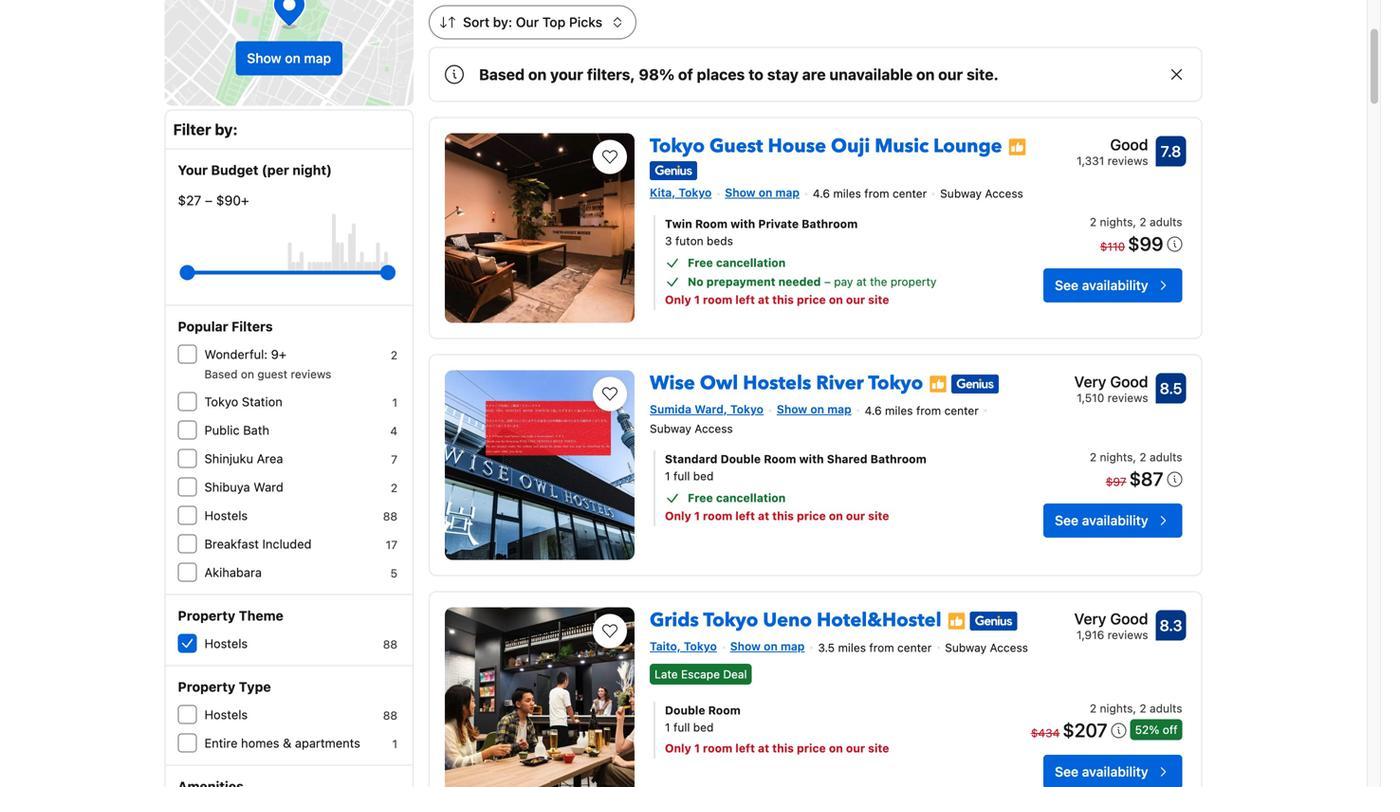 Task type: locate. For each thing, give the bounding box(es) containing it.
0 vertical spatial room
[[703, 293, 733, 307]]

2 see availability from the top
[[1055, 513, 1149, 529]]

2 nights , 2 adults for tokyo guest house ouji music lounge
[[1090, 216, 1183, 229]]

0 horizontal spatial based
[[205, 368, 238, 381]]

site down the
[[869, 293, 890, 307]]

– right $27
[[205, 193, 213, 208]]

popular
[[178, 319, 228, 335]]

1 see availability from the top
[[1055, 278, 1149, 293]]

1 very from the top
[[1075, 373, 1107, 391]]

1 vertical spatial price
[[797, 510, 826, 523]]

0 vertical spatial only 1 room left at this price on our site
[[665, 293, 890, 307]]

our down pay
[[846, 293, 866, 307]]

– left pay
[[825, 275, 831, 289]]

good left 8.3
[[1111, 610, 1149, 628]]

1 vertical spatial 88
[[383, 638, 398, 652]]

2 see from the top
[[1055, 513, 1079, 529]]

reviews right 1,510
[[1108, 391, 1149, 405]]

0 vertical spatial this property is part of our preferred partner program. it's committed to providing excellent service and good value. it'll pay us a higher commission if you make a booking. image
[[1008, 138, 1027, 157]]

0 vertical spatial only
[[665, 293, 692, 307]]

bathroom down 4.6 miles from center
[[802, 217, 858, 231]]

1 horizontal spatial by:
[[493, 14, 513, 30]]

free cancellation up prepayment
[[688, 256, 786, 270]]

1 vertical spatial only
[[665, 510, 692, 523]]

0 vertical spatial see availability link
[[1044, 269, 1183, 303]]

1 vertical spatial left
[[736, 510, 755, 523]]

only 1 room left at this price on our site down needed
[[665, 293, 890, 307]]

2 full from the top
[[674, 721, 690, 735]]

3 see availability from the top
[[1055, 765, 1149, 780]]

1 horizontal spatial double
[[721, 453, 761, 466]]

2 vertical spatial from
[[870, 641, 895, 655]]

1 vertical spatial see availability link
[[1044, 504, 1183, 538]]

area
[[257, 452, 283, 466]]

3 see availability link from the top
[[1044, 756, 1183, 788]]

2 vertical spatial access
[[990, 641, 1029, 655]]

this down double room link
[[773, 742, 794, 756]]

based down our
[[479, 65, 525, 84]]

subway access
[[941, 187, 1024, 200], [946, 641, 1029, 655]]

1 free cancellation from the top
[[688, 256, 786, 270]]

by: left our
[[493, 14, 513, 30]]

1 vertical spatial free cancellation
[[688, 492, 786, 505]]

ouji
[[831, 133, 871, 159]]

full down late
[[674, 721, 690, 735]]

1 vertical spatial this property is part of our preferred partner program. it's committed to providing excellent service and good value. it'll pay us a higher commission if you make a booking. image
[[929, 375, 948, 394]]

wise owl hostels river tokyo link
[[650, 363, 924, 397]]

1 good from the top
[[1111, 136, 1149, 154]]

genius discounts available at this property. image
[[650, 161, 698, 180], [650, 161, 698, 180], [952, 375, 1000, 394], [952, 375, 1000, 394], [970, 612, 1018, 631], [970, 612, 1018, 631]]

property left type
[[178, 680, 236, 695]]

3 availability from the top
[[1083, 765, 1149, 780]]

1 down no
[[695, 293, 700, 307]]

1 vertical spatial based
[[205, 368, 238, 381]]

bed down late escape deal
[[694, 721, 714, 735]]

reviews right 1,916 at right
[[1108, 629, 1149, 642]]

1 vertical spatial 2 nights , 2 adults
[[1090, 451, 1183, 464]]

to
[[749, 65, 764, 84]]

scored 8.5 element
[[1156, 373, 1187, 404]]

3 adults from the top
[[1150, 702, 1183, 716]]

the
[[870, 275, 888, 289]]

very up 1,510
[[1075, 373, 1107, 391]]

4.6 up twin room with private bathroom link
[[813, 187, 830, 200]]

good
[[1111, 136, 1149, 154], [1111, 373, 1149, 391], [1111, 610, 1149, 628]]

1 adults from the top
[[1150, 216, 1183, 229]]

room for double
[[709, 704, 741, 718]]

good inside very good 1,916 reviews
[[1111, 610, 1149, 628]]

2 vertical spatial see
[[1055, 765, 1079, 780]]

nights up $110 at the top
[[1100, 216, 1134, 229]]

0 vertical spatial by:
[[493, 14, 513, 30]]

2 property from the top
[[178, 680, 236, 695]]

0 vertical spatial 2 nights , 2 adults
[[1090, 216, 1183, 229]]

room inside the double room 1 full bed only 1 room left at this price on our site
[[709, 704, 741, 718]]

cancellation for guest
[[716, 256, 786, 270]]

see availability link down the $97
[[1044, 504, 1183, 538]]

free for tokyo
[[688, 256, 713, 270]]

1 only from the top
[[665, 293, 692, 307]]

at down prepayment
[[758, 293, 770, 307]]

very inside very good 1,510 reviews
[[1075, 373, 1107, 391]]

3 2 nights , 2 adults from the top
[[1090, 702, 1183, 716]]

0 vertical spatial full
[[674, 470, 690, 483]]

2 down 7
[[391, 482, 398, 495]]

2 vertical spatial this
[[773, 742, 794, 756]]

good 1,331 reviews
[[1077, 136, 1149, 168]]

entire homes & apartments
[[205, 736, 361, 751]]

filters,
[[587, 65, 636, 84]]

1 vertical spatial ,
[[1134, 451, 1137, 464]]

1 vertical spatial only 1 room left at this price on our site
[[665, 510, 890, 523]]

2 good from the top
[[1111, 373, 1149, 391]]

1 vertical spatial center
[[945, 404, 979, 417]]

reviews inside very good 1,916 reviews
[[1108, 629, 1149, 642]]

1 property from the top
[[178, 608, 236, 624]]

0 vertical spatial subway access
[[941, 187, 1024, 200]]

ward
[[254, 480, 284, 494]]

0 vertical spatial cancellation
[[716, 256, 786, 270]]

2 vertical spatial price
[[797, 742, 826, 756]]

0 vertical spatial based
[[479, 65, 525, 84]]

2 88 from the top
[[383, 638, 398, 652]]

2 nights from the top
[[1100, 451, 1134, 464]]

3 room from the top
[[703, 742, 733, 756]]

no
[[688, 275, 704, 289]]

1 down late
[[665, 721, 671, 735]]

only down no
[[665, 293, 692, 307]]

0 horizontal spatial –
[[205, 193, 213, 208]]

room down 4.6 miles from center subway access
[[764, 453, 797, 466]]

adults up off
[[1150, 702, 1183, 716]]

stay
[[768, 65, 799, 84]]

1 vertical spatial subway
[[650, 423, 692, 436]]

filter
[[173, 121, 211, 139]]

hostels down shibuya
[[205, 509, 248, 523]]

wonderful: 9+
[[205, 347, 287, 362]]

2 nights , 2 adults up the 52%
[[1090, 702, 1183, 716]]

room up beds
[[696, 217, 728, 231]]

very inside very good 1,916 reviews
[[1075, 610, 1107, 628]]

night)
[[293, 162, 332, 178]]

this property is part of our preferred partner program. it's committed to providing excellent service and good value. it'll pay us a higher commission if you make a booking. image for wise owl hostels river tokyo
[[929, 375, 948, 394]]

3 only from the top
[[665, 742, 692, 756]]

1 up 4
[[392, 396, 398, 410]]

subway for tokyo guest house ouji music lounge
[[941, 187, 982, 200]]

1 vertical spatial good
[[1111, 373, 1149, 391]]

0 vertical spatial 88
[[383, 510, 398, 523]]

grids
[[650, 608, 699, 634]]

$434
[[1032, 727, 1060, 740]]

see availability link for tokyo guest house ouji music lounge
[[1044, 269, 1183, 303]]

at down standard double room with shared bathroom at bottom
[[758, 510, 770, 523]]

0 vertical spatial double
[[721, 453, 761, 466]]

picks
[[569, 14, 603, 30]]

0 vertical spatial very good element
[[1075, 371, 1149, 393]]

at left the
[[857, 275, 867, 289]]

3 88 from the top
[[383, 709, 398, 723]]

tokyo up "taito, tokyo"
[[704, 608, 759, 634]]

room down '1 full bed'
[[703, 510, 733, 523]]

show for tokyo
[[725, 186, 756, 199]]

scored 8.3 element
[[1156, 611, 1187, 641]]

1 vertical spatial room
[[764, 453, 797, 466]]

very good element left 8.3
[[1075, 608, 1149, 631]]

1 vertical spatial very
[[1075, 610, 1107, 628]]

miles up the standard double room with shared bathroom link
[[885, 404, 914, 417]]

2 nights , 2 adults for wise owl hostels river tokyo
[[1090, 451, 1183, 464]]

,
[[1134, 216, 1137, 229], [1134, 451, 1137, 464], [1134, 702, 1137, 716]]

1 vertical spatial this
[[773, 510, 794, 523]]

2 vertical spatial ,
[[1134, 702, 1137, 716]]

1 vertical spatial full
[[674, 721, 690, 735]]

1 vertical spatial cancellation
[[716, 492, 786, 505]]

nights up the $207
[[1100, 702, 1134, 716]]

1 vertical spatial room
[[703, 510, 733, 523]]

this down standard double room with shared bathroom at bottom
[[773, 510, 794, 523]]

4.6 inside 4.6 miles from center subway access
[[865, 404, 882, 417]]

0 vertical spatial see
[[1055, 278, 1079, 293]]

wise owl hostels river tokyo image
[[445, 371, 635, 560]]

only down late
[[665, 742, 692, 756]]

miles right '3.5'
[[838, 641, 867, 655]]

from
[[865, 187, 890, 200], [917, 404, 942, 417], [870, 641, 895, 655]]

based on your filters, 98% of places to stay are unavailable on our site.
[[479, 65, 999, 84]]

1 vertical spatial access
[[695, 423, 733, 436]]

, up $87
[[1134, 451, 1137, 464]]

2 vertical spatial see availability link
[[1044, 756, 1183, 788]]

this
[[773, 293, 794, 307], [773, 510, 794, 523], [773, 742, 794, 756]]

0 vertical spatial from
[[865, 187, 890, 200]]

subway inside 4.6 miles from center subway access
[[650, 423, 692, 436]]

full
[[674, 470, 690, 483], [674, 721, 690, 735]]

0 vertical spatial access
[[985, 187, 1024, 200]]

2 very good element from the top
[[1075, 608, 1149, 631]]

3 good from the top
[[1111, 610, 1149, 628]]

bathroom right shared at the right
[[871, 453, 927, 466]]

access left 1,916 at right
[[990, 641, 1029, 655]]

based
[[479, 65, 525, 84], [205, 368, 238, 381]]

show on map button
[[236, 41, 343, 75]]

0 vertical spatial this property is part of our preferred partner program. it's committed to providing excellent service and good value. it'll pay us a higher commission if you make a booking. image
[[1008, 138, 1027, 157]]

based for based on guest reviews
[[205, 368, 238, 381]]

private
[[759, 217, 799, 231]]

0 vertical spatial see availability
[[1055, 278, 1149, 293]]

tokyo up kita, tokyo
[[650, 133, 705, 159]]

at
[[857, 275, 867, 289], [758, 293, 770, 307], [758, 510, 770, 523], [758, 742, 770, 756]]

$207
[[1063, 720, 1108, 742]]

2 vertical spatial only
[[665, 742, 692, 756]]

0 vertical spatial left
[[736, 293, 755, 307]]

subway right 3.5 miles from center
[[946, 641, 987, 655]]

1 horizontal spatial –
[[825, 275, 831, 289]]

adults for wise owl hostels river tokyo
[[1150, 451, 1183, 464]]

88 for property theme
[[383, 638, 398, 652]]

needed
[[779, 275, 821, 289]]

miles for hotel&hostel
[[838, 641, 867, 655]]

this property is part of our preferred partner program. it's committed to providing excellent service and good value. it'll pay us a higher commission if you make a booking. image for tokyo guest house ouji music lounge
[[1008, 138, 1027, 157]]

show for wise
[[777, 403, 808, 416]]

based for based on your filters, 98% of places to stay are unavailable on our site.
[[479, 65, 525, 84]]

1 vertical spatial this property is part of our preferred partner program. it's committed to providing excellent service and good value. it'll pay us a higher commission if you make a booking. image
[[929, 375, 948, 394]]

late escape deal
[[655, 668, 747, 682]]

2 very from the top
[[1075, 610, 1107, 628]]

1 2 nights , 2 adults from the top
[[1090, 216, 1183, 229]]

free up no
[[688, 256, 713, 270]]

cancellation for owl
[[716, 492, 786, 505]]

2 adults from the top
[[1150, 451, 1183, 464]]

see availability down the $97
[[1055, 513, 1149, 529]]

0 vertical spatial room
[[696, 217, 728, 231]]

tokyo right kita,
[[679, 186, 712, 199]]

1 vertical spatial very good element
[[1075, 608, 1149, 631]]

1 , from the top
[[1134, 216, 1137, 229]]

double down escape
[[665, 704, 706, 718]]

double inside the standard double room with shared bathroom link
[[721, 453, 761, 466]]

1 room from the top
[[703, 293, 733, 307]]

good left scored 7.8 element
[[1111, 136, 1149, 154]]

1 very good element from the top
[[1075, 371, 1149, 393]]

2 vertical spatial miles
[[838, 641, 867, 655]]

1 horizontal spatial with
[[800, 453, 824, 466]]

2 vertical spatial left
[[736, 742, 755, 756]]

only down '1 full bed'
[[665, 510, 692, 523]]

2 up the $207
[[1090, 702, 1097, 716]]

1 vertical spatial see
[[1055, 513, 1079, 529]]

reviews right 1,331
[[1108, 154, 1149, 168]]

2 cancellation from the top
[[716, 492, 786, 505]]

show on map for tokyo
[[725, 186, 800, 199]]

1 vertical spatial 4.6
[[865, 404, 882, 417]]

1 horizontal spatial bathroom
[[871, 453, 927, 466]]

room for twin
[[696, 217, 728, 231]]

3 site from the top
[[869, 742, 890, 756]]

room
[[703, 293, 733, 307], [703, 510, 733, 523], [703, 742, 733, 756]]

subway
[[941, 187, 982, 200], [650, 423, 692, 436], [946, 641, 987, 655]]

1 nights from the top
[[1100, 216, 1134, 229]]

subway down lounge
[[941, 187, 982, 200]]

see availability link
[[1044, 269, 1183, 303], [1044, 504, 1183, 538], [1044, 756, 1183, 788]]

1 free from the top
[[688, 256, 713, 270]]

2 site from the top
[[869, 510, 890, 523]]

1 cancellation from the top
[[716, 256, 786, 270]]

hostels down property theme
[[205, 637, 248, 651]]

price
[[797, 293, 826, 307], [797, 510, 826, 523], [797, 742, 826, 756]]

0 horizontal spatial by:
[[215, 121, 238, 139]]

nights up the $97
[[1100, 451, 1134, 464]]

taito,
[[650, 640, 681, 653]]

shinjuku area
[[205, 452, 283, 466]]

site down the standard double room with shared bathroom link
[[869, 510, 890, 523]]

left inside the double room 1 full bed only 1 room left at this price on our site
[[736, 742, 755, 756]]

3 left from the top
[[736, 742, 755, 756]]

3 this from the top
[[773, 742, 794, 756]]

bed down the standard
[[694, 470, 714, 483]]

2 vertical spatial site
[[869, 742, 890, 756]]

1 only 1 room left at this price on our site from the top
[[665, 293, 890, 307]]

0 vertical spatial property
[[178, 608, 236, 624]]

map
[[304, 50, 331, 66], [776, 186, 800, 199], [828, 403, 852, 416], [781, 640, 805, 653]]

group
[[187, 258, 388, 288]]

room down no
[[703, 293, 733, 307]]

1 horizontal spatial based
[[479, 65, 525, 84]]

places
[[697, 65, 745, 84]]

2 see availability link from the top
[[1044, 504, 1183, 538]]

1 site from the top
[[869, 293, 890, 307]]

top
[[543, 14, 566, 30]]

2 vertical spatial room
[[703, 742, 733, 756]]

our down double room link
[[846, 742, 866, 756]]

1 see availability link from the top
[[1044, 269, 1183, 303]]

2 2 nights , 2 adults from the top
[[1090, 451, 1183, 464]]

availability
[[1083, 278, 1149, 293], [1083, 513, 1149, 529], [1083, 765, 1149, 780]]

site
[[869, 293, 890, 307], [869, 510, 890, 523], [869, 742, 890, 756]]

3 nights from the top
[[1100, 702, 1134, 716]]

double room 1 full bed only 1 room left at this price on our site
[[665, 704, 890, 756]]

miles inside 4.6 miles from center subway access
[[885, 404, 914, 417]]

see availability down the $207
[[1055, 765, 1149, 780]]

sort by: our top picks
[[463, 14, 603, 30]]

left down prepayment
[[736, 293, 755, 307]]

very good element
[[1075, 371, 1149, 393], [1075, 608, 1149, 631]]

0 vertical spatial adults
[[1150, 216, 1183, 229]]

reviews inside very good 1,510 reviews
[[1108, 391, 1149, 405]]

2 , from the top
[[1134, 451, 1137, 464]]

good inside very good 1,510 reviews
[[1111, 373, 1149, 391]]

1 88 from the top
[[383, 510, 398, 523]]

88
[[383, 510, 398, 523], [383, 638, 398, 652], [383, 709, 398, 723]]

$90+
[[216, 193, 249, 208]]

theme
[[239, 608, 284, 624]]

free down '1 full bed'
[[688, 492, 713, 505]]

1 vertical spatial miles
[[885, 404, 914, 417]]

2 bed from the top
[[694, 721, 714, 735]]

music
[[875, 133, 929, 159]]

with left shared at the right
[[800, 453, 824, 466]]

3 price from the top
[[797, 742, 826, 756]]

nights
[[1100, 216, 1134, 229], [1100, 451, 1134, 464], [1100, 702, 1134, 716]]

price inside the double room 1 full bed only 1 room left at this price on our site
[[797, 742, 826, 756]]

only inside the double room 1 full bed only 1 room left at this price on our site
[[665, 742, 692, 756]]

reviews for very good 1,510 reviews
[[1108, 391, 1149, 405]]

0 vertical spatial free cancellation
[[688, 256, 786, 270]]

see availability link down $110 at the top
[[1044, 269, 1183, 303]]

0 vertical spatial nights
[[1100, 216, 1134, 229]]

4.6 up shared at the right
[[865, 404, 882, 417]]

4.6 miles from center
[[813, 187, 927, 200]]

left down deal
[[736, 742, 755, 756]]

2
[[1090, 216, 1097, 229], [1140, 216, 1147, 229], [391, 349, 398, 362], [1090, 451, 1097, 464], [1140, 451, 1147, 464], [391, 482, 398, 495], [1090, 702, 1097, 716], [1140, 702, 1147, 716]]

very good element left 8.5
[[1075, 371, 1149, 393]]

this property is part of our preferred partner program. it's committed to providing excellent service and good value. it'll pay us a higher commission if you make a booking. image for tokyo guest house ouji music lounge
[[1008, 138, 1027, 157]]

availability for tokyo guest house ouji music lounge
[[1083, 278, 1149, 293]]

subway for grids tokyo ueno hotel&hostel
[[946, 641, 987, 655]]

2 nights , 2 adults up $87
[[1090, 451, 1183, 464]]

availability down the $207
[[1083, 765, 1149, 780]]

0 vertical spatial free
[[688, 256, 713, 270]]

2 vertical spatial room
[[709, 704, 741, 718]]

cancellation up prepayment
[[716, 256, 786, 270]]

2 free cancellation from the top
[[688, 492, 786, 505]]

this inside the double room 1 full bed only 1 room left at this price on our site
[[773, 742, 794, 756]]

very for grids tokyo ueno hotel&hostel
[[1075, 610, 1107, 628]]

good inside good 1,331 reviews
[[1111, 136, 1149, 154]]

1 vertical spatial site
[[869, 510, 890, 523]]

0 horizontal spatial bathroom
[[802, 217, 858, 231]]

only
[[665, 293, 692, 307], [665, 510, 692, 523], [665, 742, 692, 756]]

2 free from the top
[[688, 492, 713, 505]]

0 horizontal spatial with
[[731, 217, 756, 231]]

this property is part of our preferred partner program. it's committed to providing excellent service and good value. it'll pay us a higher commission if you make a booking. image
[[1008, 138, 1027, 157], [929, 375, 948, 394], [948, 612, 967, 631]]

free
[[688, 256, 713, 270], [688, 492, 713, 505]]

subway access for tokyo guest house ouji music lounge
[[941, 187, 1024, 200]]

tokyo
[[650, 133, 705, 159], [679, 186, 712, 199], [869, 371, 924, 397], [205, 395, 239, 409], [731, 403, 764, 416], [704, 608, 759, 634], [684, 640, 717, 653]]

1 vertical spatial double
[[665, 704, 706, 718]]

0 horizontal spatial double
[[665, 704, 706, 718]]

reviews right guest
[[291, 368, 332, 381]]

see availability
[[1055, 278, 1149, 293], [1055, 513, 1149, 529], [1055, 765, 1149, 780]]

2 left from the top
[[736, 510, 755, 523]]

0 vertical spatial very
[[1075, 373, 1107, 391]]

, up $99
[[1134, 216, 1137, 229]]

reviews for based on guest reviews
[[291, 368, 332, 381]]

with up beds
[[731, 217, 756, 231]]

center inside 4.6 miles from center subway access
[[945, 404, 979, 417]]

2 this from the top
[[773, 510, 794, 523]]

2 vertical spatial 88
[[383, 709, 398, 723]]

0 vertical spatial subway
[[941, 187, 982, 200]]

4.6 for 4.6 miles from center
[[813, 187, 830, 200]]

our
[[939, 65, 963, 84], [846, 293, 866, 307], [846, 510, 866, 523], [846, 742, 866, 756]]

very good element for grids tokyo ueno hotel&hostel
[[1075, 608, 1149, 631]]

1
[[695, 293, 700, 307], [392, 396, 398, 410], [665, 470, 671, 483], [695, 510, 700, 523], [665, 721, 671, 735], [392, 738, 398, 751], [695, 742, 700, 756]]

2 vertical spatial center
[[898, 641, 932, 655]]

double inside the double room 1 full bed only 1 room left at this price on our site
[[665, 704, 706, 718]]

tokyo right ward,
[[731, 403, 764, 416]]

1 vertical spatial see availability
[[1055, 513, 1149, 529]]

sumida ward, tokyo
[[650, 403, 764, 416]]

0 vertical spatial bathroom
[[802, 217, 858, 231]]

double right the standard
[[721, 453, 761, 466]]

see for wise owl hostels river tokyo
[[1055, 513, 1079, 529]]

2 vertical spatial adults
[[1150, 702, 1183, 716]]

1 see from the top
[[1055, 278, 1079, 293]]

very good element for wise owl hostels river tokyo
[[1075, 371, 1149, 393]]

2 vertical spatial 2 nights , 2 adults
[[1090, 702, 1183, 716]]

1 vertical spatial nights
[[1100, 451, 1134, 464]]

$87
[[1130, 468, 1164, 490]]

subway down sumida
[[650, 423, 692, 436]]

show inside show on map button
[[247, 50, 282, 66]]

based down wonderful:
[[205, 368, 238, 381]]

1 price from the top
[[797, 293, 826, 307]]

adults up $87
[[1150, 451, 1183, 464]]

left down standard double room with shared bathroom at bottom
[[736, 510, 755, 523]]

0 vertical spatial this
[[773, 293, 794, 307]]

see
[[1055, 278, 1079, 293], [1055, 513, 1079, 529], [1055, 765, 1079, 780]]

adults for tokyo guest house ouji music lounge
[[1150, 216, 1183, 229]]

double
[[721, 453, 761, 466], [665, 704, 706, 718]]

ward,
[[695, 403, 728, 416]]

map for wise
[[828, 403, 852, 416]]

this property is part of our preferred partner program. it's committed to providing excellent service and good value. it'll pay us a higher commission if you make a booking. image
[[1008, 138, 1027, 157], [929, 375, 948, 394], [948, 612, 967, 631]]

tokyo right river
[[869, 371, 924, 397]]

1 vertical spatial free
[[688, 492, 713, 505]]

show on map for wise
[[777, 403, 852, 416]]

only 1 room left at this price on our site down standard double room with shared bathroom at bottom
[[665, 510, 890, 523]]

good left 8.5
[[1111, 373, 1149, 391]]

access
[[985, 187, 1024, 200], [695, 423, 733, 436], [990, 641, 1029, 655]]

at down double room link
[[758, 742, 770, 756]]

1 availability from the top
[[1083, 278, 1149, 293]]

2 availability from the top
[[1083, 513, 1149, 529]]

0 vertical spatial price
[[797, 293, 826, 307]]

88 for property type
[[383, 709, 398, 723]]

1 full from the top
[[674, 470, 690, 483]]

0 vertical spatial site
[[869, 293, 890, 307]]

0 vertical spatial ,
[[1134, 216, 1137, 229]]

show on map inside show on map button
[[247, 50, 331, 66]]

full down the standard
[[674, 470, 690, 483]]

bed
[[694, 470, 714, 483], [694, 721, 714, 735]]

7
[[391, 453, 398, 466]]

1 vertical spatial bed
[[694, 721, 714, 735]]

see availability down $110 at the top
[[1055, 278, 1149, 293]]

twin room with private bathroom link
[[665, 216, 986, 233]]

0 vertical spatial center
[[893, 187, 927, 200]]

by:
[[493, 14, 513, 30], [215, 121, 238, 139]]

price down double room link
[[797, 742, 826, 756]]



Task type: vqa. For each thing, say whether or not it's contained in the screenshot.
topmost Very
yes



Task type: describe. For each thing, give the bounding box(es) containing it.
reviews inside good 1,331 reviews
[[1108, 154, 1149, 168]]

guest
[[258, 368, 288, 381]]

access for grids tokyo ueno hotel&hostel
[[990, 641, 1029, 655]]

public bath
[[205, 423, 270, 438]]

breakfast
[[205, 537, 259, 551]]

house
[[768, 133, 827, 159]]

4
[[390, 425, 398, 438]]

free for wise
[[688, 492, 713, 505]]

center for ouji
[[893, 187, 927, 200]]

from for hotel&hostel
[[870, 641, 895, 655]]

kita, tokyo
[[650, 186, 712, 199]]

see availability link for wise owl hostels river tokyo
[[1044, 504, 1183, 538]]

1,331
[[1077, 154, 1105, 168]]

subway access for grids tokyo ueno hotel&hostel
[[946, 641, 1029, 655]]

very good 1,510 reviews
[[1075, 373, 1149, 405]]

shinjuku
[[205, 452, 253, 466]]

see for tokyo guest house ouji music lounge
[[1055, 278, 1079, 293]]

of
[[679, 65, 694, 84]]

good for wise owl hostels river tokyo
[[1111, 373, 1149, 391]]

7.8
[[1161, 142, 1182, 160]]

wise
[[650, 371, 696, 397]]

access inside 4.6 miles from center subway access
[[695, 423, 733, 436]]

apartments
[[295, 736, 361, 751]]

98%
[[639, 65, 675, 84]]

taito, tokyo
[[650, 640, 717, 653]]

station
[[242, 395, 283, 409]]

grids tokyo ueno hotel&hostel image
[[445, 608, 635, 788]]

$27 – $90+
[[178, 193, 249, 208]]

shared
[[827, 453, 868, 466]]

8.5
[[1160, 380, 1183, 398]]

futon
[[676, 235, 704, 248]]

show for grids
[[731, 640, 761, 653]]

standard double room with shared bathroom
[[665, 453, 927, 466]]

escape
[[681, 668, 720, 682]]

1 left from the top
[[736, 293, 755, 307]]

0 vertical spatial with
[[731, 217, 756, 231]]

3 , from the top
[[1134, 702, 1137, 716]]

0 vertical spatial –
[[205, 193, 213, 208]]

hostels down property type
[[205, 708, 248, 722]]

2 only 1 room left at this price on our site from the top
[[665, 510, 890, 523]]

$27
[[178, 193, 201, 208]]

kita,
[[650, 186, 676, 199]]

bed inside the double room 1 full bed only 1 room left at this price on our site
[[694, 721, 714, 735]]

nights for wise owl hostels river tokyo
[[1100, 451, 1134, 464]]

hostels up 4.6 miles from center subway access
[[743, 371, 812, 397]]

8.3
[[1160, 617, 1183, 635]]

on inside button
[[285, 50, 301, 66]]

pay
[[834, 275, 854, 289]]

2 up the 52%
[[1140, 702, 1147, 716]]

filters
[[232, 319, 273, 335]]

map for grids
[[781, 640, 805, 653]]

nights for tokyo guest house ouji music lounge
[[1100, 216, 1134, 229]]

1 bed from the top
[[694, 470, 714, 483]]

are
[[803, 65, 826, 84]]

2 down 1,331
[[1090, 216, 1097, 229]]

good element
[[1077, 133, 1149, 156]]

property theme
[[178, 608, 284, 624]]

by: for sort
[[493, 14, 513, 30]]

, for wise owl hostels river tokyo
[[1134, 451, 1137, 464]]

3 see from the top
[[1055, 765, 1079, 780]]

1 vertical spatial bathroom
[[871, 453, 927, 466]]

akihabara
[[205, 566, 262, 580]]

ueno
[[763, 608, 812, 634]]

map for tokyo
[[776, 186, 800, 199]]

deal
[[723, 668, 747, 682]]

our inside the double room 1 full bed only 1 room left at this price on our site
[[846, 742, 866, 756]]

tokyo up public
[[205, 395, 239, 409]]

see availability for tokyo guest house ouji music lounge
[[1055, 278, 1149, 293]]

3.5
[[818, 641, 835, 655]]

our down shared at the right
[[846, 510, 866, 523]]

twin room with private bathroom
[[665, 217, 858, 231]]

unavailable
[[830, 65, 913, 84]]

from for ouji
[[865, 187, 890, 200]]

52%
[[1136, 724, 1160, 737]]

owl
[[700, 371, 739, 397]]

3
[[665, 235, 672, 248]]

52% off
[[1136, 724, 1178, 737]]

breakfast included
[[205, 537, 312, 551]]

property for property type
[[178, 680, 236, 695]]

1,510
[[1077, 391, 1105, 405]]

free cancellation for owl
[[688, 492, 786, 505]]

reviews for very good 1,916 reviews
[[1108, 629, 1149, 642]]

3.5 miles from center
[[818, 641, 932, 655]]

very for wise owl hostels river tokyo
[[1075, 373, 1107, 391]]

2 up $99
[[1140, 216, 1147, 229]]

1 down '1 full bed'
[[695, 510, 700, 523]]

tokyo up escape
[[684, 640, 717, 653]]

1 right "apartments"
[[392, 738, 398, 751]]

5
[[391, 567, 398, 580]]

good for grids tokyo ueno hotel&hostel
[[1111, 610, 1149, 628]]

access for tokyo guest house ouji music lounge
[[985, 187, 1024, 200]]

&
[[283, 736, 292, 751]]

center for hotel&hostel
[[898, 641, 932, 655]]

type
[[239, 680, 271, 695]]

4.6 for 4.6 miles from center subway access
[[865, 404, 882, 417]]

this property is part of our preferred partner program. it's committed to providing excellent service and good value. it'll pay us a higher commission if you make a booking. image for wise owl hostels river tokyo
[[929, 375, 948, 394]]

property for property theme
[[178, 608, 236, 624]]

based on guest reviews
[[205, 368, 332, 381]]

standard
[[665, 453, 718, 466]]

room inside the double room 1 full bed only 1 room left at this price on our site
[[703, 742, 733, 756]]

very good 1,916 reviews
[[1075, 610, 1149, 642]]

$99
[[1129, 233, 1164, 255]]

tokyo guest house ouji music lounge
[[650, 133, 1003, 159]]

see availability for wise owl hostels river tokyo
[[1055, 513, 1149, 529]]

2 up 4
[[391, 349, 398, 362]]

4.6 miles from center subway access
[[650, 404, 979, 436]]

sort
[[463, 14, 490, 30]]

$110
[[1101, 240, 1126, 254]]

$97
[[1106, 476, 1127, 489]]

17
[[386, 539, 398, 552]]

3 futon beds
[[665, 235, 734, 248]]

guest
[[710, 133, 764, 159]]

entire
[[205, 736, 238, 751]]

1 vertical spatial with
[[800, 453, 824, 466]]

, for tokyo guest house ouji music lounge
[[1134, 216, 1137, 229]]

2 vertical spatial this property is part of our preferred partner program. it's committed to providing excellent service and good value. it'll pay us a higher commission if you make a booking. image
[[948, 612, 967, 631]]

on inside the double room 1 full bed only 1 room left at this price on our site
[[829, 742, 844, 756]]

budget
[[211, 162, 259, 178]]

availability for wise owl hostels river tokyo
[[1083, 513, 1149, 529]]

2 room from the top
[[703, 510, 733, 523]]

your
[[551, 65, 584, 84]]

2 only from the top
[[665, 510, 692, 523]]

site inside the double room 1 full bed only 1 room left at this price on our site
[[869, 742, 890, 756]]

2 down 1,510
[[1090, 451, 1097, 464]]

full inside the double room 1 full bed only 1 room left at this price on our site
[[674, 721, 690, 735]]

show on map for grids
[[731, 640, 805, 653]]

2 vertical spatial this property is part of our preferred partner program. it's committed to providing excellent service and good value. it'll pay us a higher commission if you make a booking. image
[[948, 612, 967, 631]]

popular filters
[[178, 319, 273, 335]]

included
[[262, 537, 312, 551]]

twin
[[665, 217, 693, 231]]

lounge
[[934, 133, 1003, 159]]

your
[[178, 162, 208, 178]]

at inside the double room 1 full bed only 1 room left at this price on our site
[[758, 742, 770, 756]]

wonderful:
[[205, 347, 268, 362]]

map inside show on map button
[[304, 50, 331, 66]]

by: for filter
[[215, 121, 238, 139]]

scored 7.8 element
[[1156, 136, 1187, 167]]

bath
[[243, 423, 270, 438]]

1 down escape
[[695, 742, 700, 756]]

homes
[[241, 736, 280, 751]]

double room link
[[665, 702, 986, 720]]

prepayment
[[707, 275, 776, 289]]

miles for ouji
[[834, 187, 862, 200]]

sumida
[[650, 403, 692, 416]]

public
[[205, 423, 240, 438]]

tokyo guest house ouji music lounge image
[[445, 133, 635, 323]]

tokyo guest house ouji music lounge link
[[650, 126, 1003, 159]]

from inside 4.6 miles from center subway access
[[917, 404, 942, 417]]

late
[[655, 668, 678, 682]]

shibuya
[[205, 480, 250, 494]]

1 this from the top
[[773, 293, 794, 307]]

2 up $87
[[1140, 451, 1147, 464]]

river
[[817, 371, 864, 397]]

property
[[891, 275, 937, 289]]

your budget (per night)
[[178, 162, 332, 178]]

1 down the standard
[[665, 470, 671, 483]]

free cancellation for guest
[[688, 256, 786, 270]]

2 price from the top
[[797, 510, 826, 523]]

our left "site."
[[939, 65, 963, 84]]



